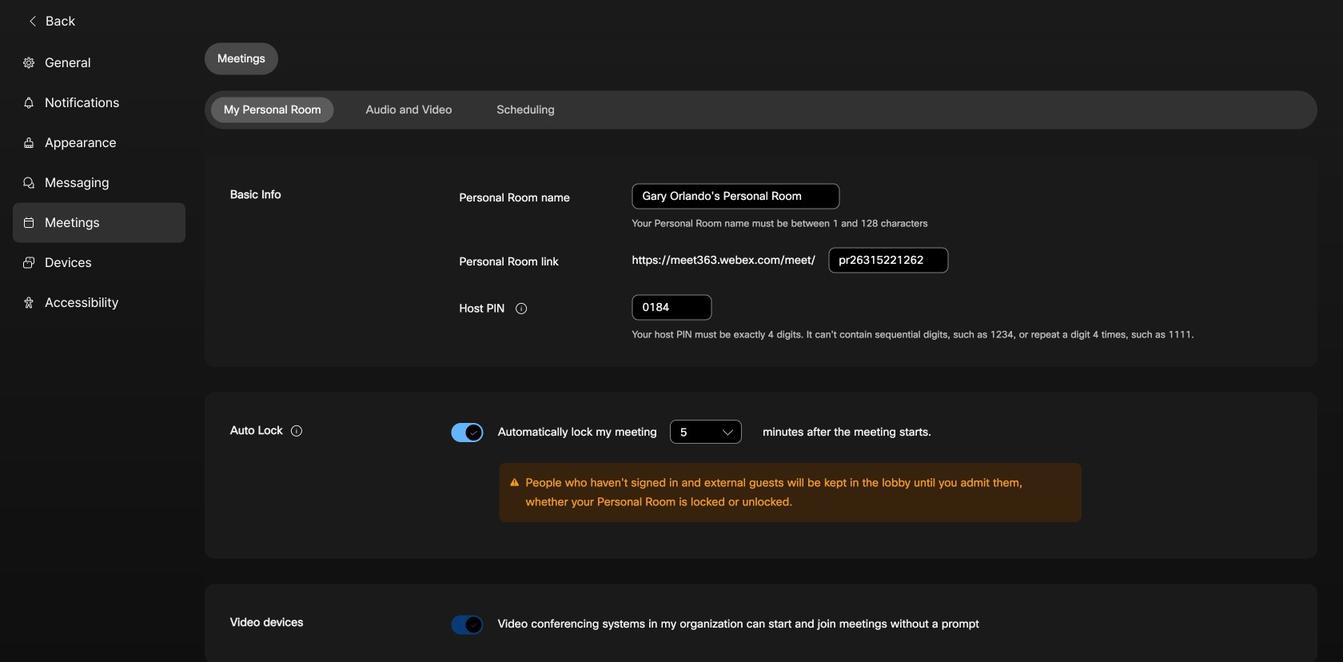 Task type: vqa. For each thing, say whether or not it's contained in the screenshot.
'tab list'
no



Task type: locate. For each thing, give the bounding box(es) containing it.
messaging tab
[[13, 163, 185, 203]]

meetings tab
[[13, 203, 185, 243]]



Task type: describe. For each thing, give the bounding box(es) containing it.
devices tab
[[13, 243, 185, 283]]

accessibility tab
[[13, 283, 185, 323]]

settings navigation
[[0, 43, 205, 662]]

notifications tab
[[13, 83, 185, 123]]

appearance tab
[[13, 123, 185, 163]]

general tab
[[13, 43, 185, 83]]



